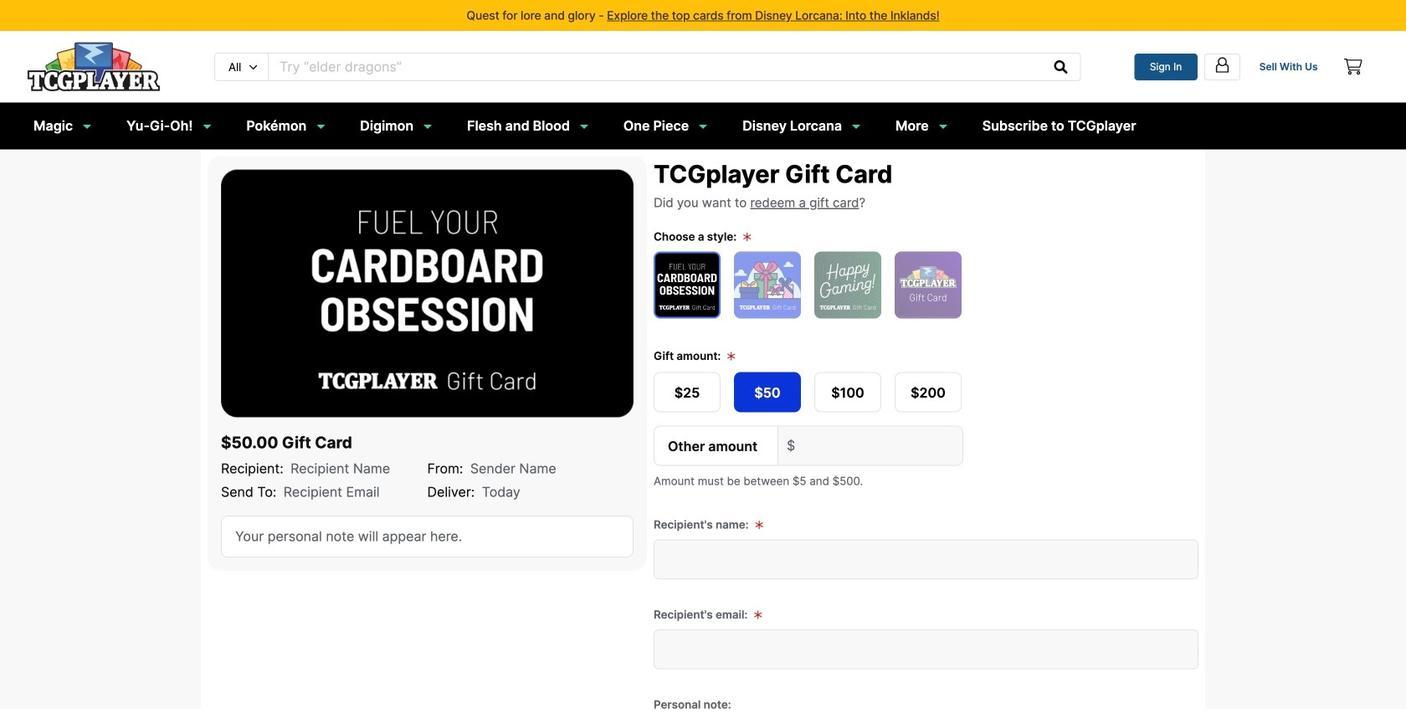 Task type: describe. For each thing, give the bounding box(es) containing it.
0 horizontal spatial asterisk image
[[727, 351, 736, 361]]

asterisk image for recipient's name: text box
[[755, 520, 764, 530]]

view your shopping cart image
[[1345, 59, 1363, 75]]

submit your search image
[[1054, 60, 1068, 73]]

tcgplayer.com image
[[27, 42, 161, 92]]



Task type: vqa. For each thing, say whether or not it's contained in the screenshot.
TCGplayer.com image
yes



Task type: locate. For each thing, give the bounding box(es) containing it.
0 vertical spatial asterisk image
[[743, 232, 752, 242]]

Recipient's email: email field
[[654, 630, 1199, 669]]

asterisk image
[[755, 520, 764, 530], [754, 610, 763, 620]]

asterisk image
[[743, 232, 752, 242], [727, 351, 736, 361]]

user icon image
[[1214, 56, 1231, 73]]

1 vertical spatial asterisk image
[[754, 610, 763, 620]]

None text field
[[269, 53, 1043, 80], [804, 427, 963, 465], [269, 53, 1043, 80], [804, 427, 963, 465]]

asterisk image for recipient's email: "email field"
[[754, 610, 763, 620]]

0 vertical spatial asterisk image
[[755, 520, 764, 530]]

1 vertical spatial asterisk image
[[727, 351, 736, 361]]

Recipient's name: text field
[[654, 540, 1199, 579]]

cardboard obsession gift card image
[[221, 170, 634, 417]]

1 horizontal spatial asterisk image
[[743, 232, 752, 242]]



